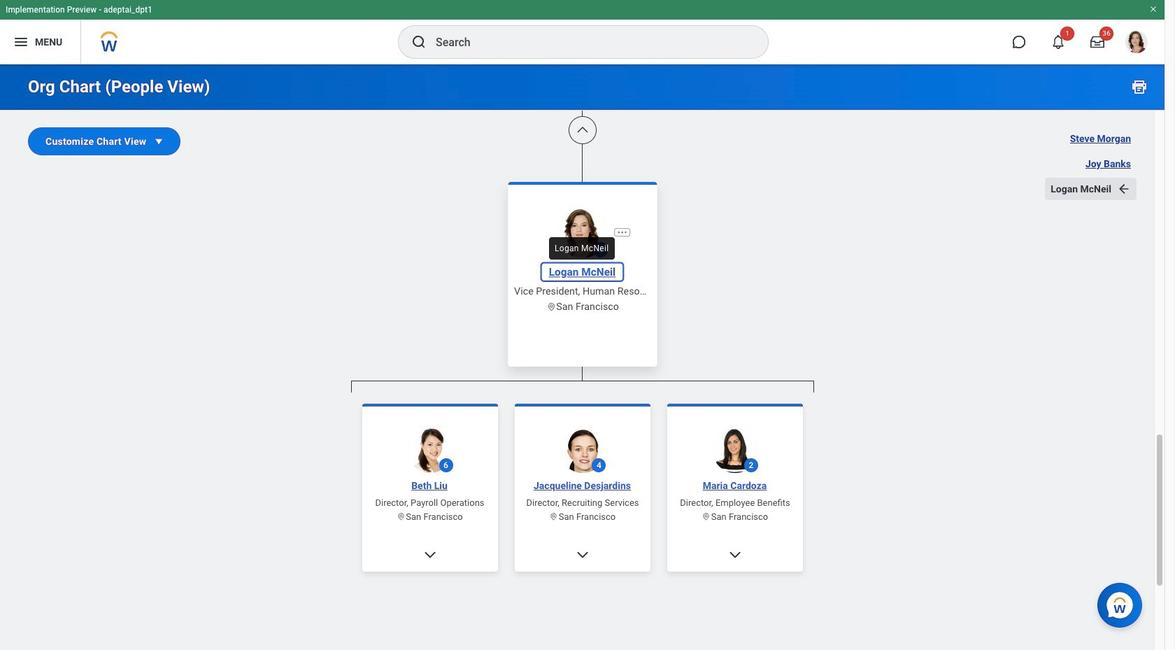 Task type: describe. For each thing, give the bounding box(es) containing it.
logan mcneil, logan mcneil, 3 direct reports element
[[351, 392, 814, 650]]

related actions image
[[616, 226, 628, 238]]

inbox large image
[[1091, 35, 1105, 49]]

location image for first "chevron down" icon from left
[[397, 512, 406, 521]]

notifications large image
[[1052, 35, 1066, 49]]

Search Workday  search field
[[436, 27, 740, 57]]

chevron up image
[[576, 123, 590, 137]]

profile logan mcneil image
[[1126, 31, 1148, 56]]

justify image
[[13, 34, 29, 50]]

caret down image
[[152, 134, 166, 148]]

3 chevron down image from the left
[[728, 548, 742, 562]]



Task type: locate. For each thing, give the bounding box(es) containing it.
print org chart image
[[1131, 78, 1148, 95]]

chevron down image
[[423, 548, 437, 562], [576, 548, 590, 562], [728, 548, 742, 562]]

location image inside logan mcneil, logan mcneil, 3 direct reports element
[[702, 512, 711, 521]]

0 horizontal spatial location image
[[546, 301, 556, 311]]

location image
[[546, 301, 556, 311], [702, 512, 711, 521]]

2 chevron down image from the left
[[576, 548, 590, 562]]

search image
[[411, 34, 428, 50]]

tooltip
[[545, 233, 619, 264]]

2 location image from the left
[[549, 512, 559, 521]]

1 horizontal spatial location image
[[549, 512, 559, 521]]

2 horizontal spatial chevron down image
[[728, 548, 742, 562]]

1 vertical spatial location image
[[702, 512, 711, 521]]

1 horizontal spatial location image
[[702, 512, 711, 521]]

1 chevron down image from the left
[[423, 548, 437, 562]]

banner
[[0, 0, 1165, 64]]

1 location image from the left
[[397, 512, 406, 521]]

0 vertical spatial location image
[[546, 301, 556, 311]]

location image
[[397, 512, 406, 521], [549, 512, 559, 521]]

arrow left image
[[1117, 182, 1131, 196]]

0 horizontal spatial chevron down image
[[423, 548, 437, 562]]

0 horizontal spatial location image
[[397, 512, 406, 521]]

close environment banner image
[[1150, 5, 1158, 13]]

main content
[[0, 0, 1165, 650]]

1 horizontal spatial chevron down image
[[576, 548, 590, 562]]

location image for 2nd "chevron down" icon from left
[[549, 512, 559, 521]]



Task type: vqa. For each thing, say whether or not it's contained in the screenshot.
user plus image
no



